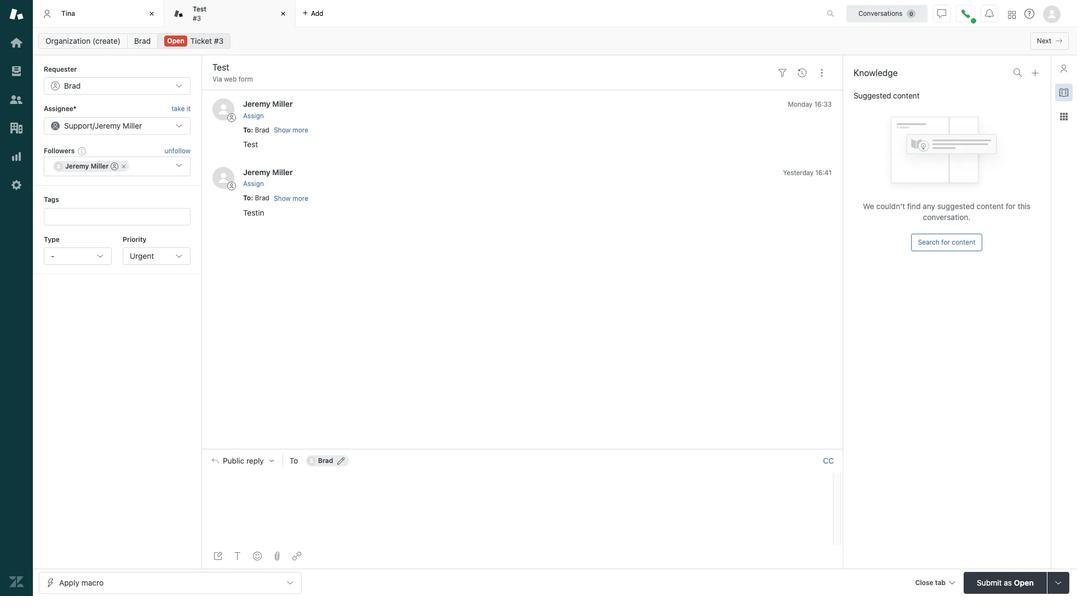 Task type: vqa. For each thing, say whether or not it's contained in the screenshot.
Test #3 #3
yes



Task type: describe. For each thing, give the bounding box(es) containing it.
conversations button
[[847, 5, 928, 22]]

ticket actions image
[[818, 68, 827, 77]]

for inside 'we couldn't find any suggested content for this conversation.'
[[1006, 202, 1016, 211]]

jeremy miller assign for test
[[243, 99, 293, 120]]

customers image
[[9, 93, 24, 107]]

: for test
[[251, 126, 253, 134]]

testin
[[243, 208, 264, 217]]

this
[[1018, 202, 1031, 211]]

brad inside "to : brad show more test"
[[255, 126, 270, 134]]

(create)
[[93, 36, 121, 45]]

zendesk products image
[[1009, 11, 1016, 18]]

as
[[1004, 578, 1013, 588]]

assign for testin
[[243, 180, 264, 188]]

tab containing test
[[164, 0, 296, 27]]

take it button
[[172, 104, 191, 115]]

conversations
[[859, 9, 903, 17]]

close image for tina tab
[[146, 8, 157, 19]]

assign button for testin
[[243, 179, 264, 189]]

content inside 'we couldn't find any suggested content for this conversation.'
[[977, 202, 1004, 211]]

assign for test
[[243, 112, 264, 120]]

web
[[224, 75, 237, 83]]

reporting image
[[9, 150, 24, 164]]

we
[[863, 202, 875, 211]]

next
[[1038, 37, 1052, 45]]

we couldn't find any suggested content for this conversation.
[[863, 202, 1031, 222]]

organization
[[45, 36, 91, 45]]

search for content button
[[912, 234, 983, 251]]

tabs tab list
[[33, 0, 816, 27]]

info on adding followers image
[[78, 147, 87, 156]]

views image
[[9, 64, 24, 78]]

submit as open
[[977, 578, 1034, 588]]

search for content
[[918, 238, 976, 247]]

jeremy miller link for testin
[[243, 168, 293, 177]]

unfollow button
[[165, 146, 191, 156]]

macro
[[81, 578, 104, 588]]

close tab button
[[911, 572, 960, 596]]

#3 for test #3
[[193, 14, 201, 22]]

apps image
[[1060, 112, 1069, 121]]

ticket #3
[[190, 36, 224, 45]]

find
[[908, 202, 921, 211]]

zendesk image
[[9, 575, 24, 589]]

remove image
[[121, 163, 127, 170]]

add button
[[296, 0, 330, 27]]

show more button for testin
[[274, 194, 308, 204]]

jeremy miller assign for testin
[[243, 168, 293, 188]]

tab
[[936, 579, 946, 587]]

it
[[187, 105, 191, 113]]

more for test
[[293, 126, 308, 134]]

klobrad84@gmail.com image
[[307, 457, 316, 466]]

suggested
[[938, 202, 975, 211]]

customer context image
[[1060, 64, 1069, 73]]

monday
[[788, 100, 813, 109]]

: for testin
[[251, 194, 253, 202]]

organization (create) button
[[38, 33, 128, 49]]

organization (create)
[[45, 36, 121, 45]]

open inside secondary element
[[167, 37, 184, 45]]

secondary element
[[33, 30, 1078, 52]]

zendesk support image
[[9, 7, 24, 21]]

for inside button
[[942, 238, 950, 247]]

filter image
[[779, 68, 787, 77]]

brad link
[[127, 33, 158, 49]]

yesterday
[[783, 169, 814, 177]]

yesterday 16:41
[[783, 169, 832, 177]]

apply
[[59, 578, 79, 588]]

monday 16:33
[[788, 100, 832, 109]]

test inside "to : brad show more test"
[[243, 140, 258, 149]]

to : brad show more testin
[[243, 194, 308, 217]]

add
[[311, 9, 323, 17]]

conversation.
[[923, 213, 971, 222]]

avatar image for test
[[213, 99, 234, 121]]

#3 for ticket #3
[[214, 36, 224, 45]]

reply
[[247, 457, 264, 466]]

tags
[[44, 196, 59, 204]]

requester element
[[44, 77, 191, 95]]

to : brad show more test
[[243, 126, 308, 149]]

brad inside 'to : brad show more testin'
[[255, 194, 270, 202]]

get help image
[[1025, 9, 1035, 19]]

-
[[51, 251, 54, 261]]

format text image
[[233, 552, 242, 561]]

to for to : brad show more test
[[243, 126, 251, 134]]

support
[[64, 121, 93, 130]]

jeremy inside assignee* element
[[95, 121, 121, 130]]

jeremy miller link for test
[[243, 99, 293, 109]]

close tab
[[916, 579, 946, 587]]

suggested
[[854, 91, 892, 100]]

test #3
[[193, 5, 207, 22]]

miller inside assignee* element
[[123, 121, 142, 130]]

unfollow
[[165, 147, 191, 155]]

main element
[[0, 0, 33, 597]]



Task type: locate. For each thing, give the bounding box(es) containing it.
1 vertical spatial #3
[[214, 36, 224, 45]]

1 : from the top
[[251, 126, 253, 134]]

more inside "to : brad show more test"
[[293, 126, 308, 134]]

tab
[[164, 0, 296, 27]]

public
[[223, 457, 244, 466]]

assign button
[[243, 111, 264, 121], [243, 179, 264, 189]]

cc button
[[823, 457, 834, 466]]

assign button up testin
[[243, 179, 264, 189]]

search
[[918, 238, 940, 247]]

for left this in the right of the page
[[1006, 202, 1016, 211]]

take
[[172, 105, 185, 113]]

#3 inside secondary element
[[214, 36, 224, 45]]

assign
[[243, 112, 264, 120], [243, 180, 264, 188]]

0 vertical spatial jeremy miller assign
[[243, 99, 293, 120]]

:
[[251, 126, 253, 134], [251, 194, 253, 202]]

0 vertical spatial show more button
[[274, 125, 308, 135]]

1 vertical spatial assign button
[[243, 179, 264, 189]]

1 horizontal spatial content
[[952, 238, 976, 247]]

content right suggested
[[894, 91, 920, 100]]

jeremy miller
[[65, 162, 109, 170]]

0 vertical spatial avatar image
[[213, 99, 234, 121]]

open left ticket
[[167, 37, 184, 45]]

show inside "to : brad show more test"
[[274, 126, 291, 134]]

content left this in the right of the page
[[977, 202, 1004, 211]]

to for to
[[290, 457, 298, 466]]

#3 right ticket
[[214, 36, 224, 45]]

Subject field
[[210, 61, 771, 74]]

2 show from the top
[[274, 194, 291, 203]]

conversationlabel log
[[202, 90, 843, 449]]

jeremy miller assign
[[243, 99, 293, 120], [243, 168, 293, 188]]

0 horizontal spatial #3
[[193, 14, 201, 22]]

close image inside tab
[[278, 8, 289, 19]]

to
[[243, 126, 251, 134], [243, 194, 251, 202], [290, 457, 298, 466]]

tina
[[61, 9, 75, 17]]

close image inside tina tab
[[146, 8, 157, 19]]

assign button for test
[[243, 111, 264, 121]]

close image for tab containing test
[[278, 8, 289, 19]]

2 more from the top
[[293, 194, 308, 203]]

2 : from the top
[[251, 194, 253, 202]]

1 vertical spatial content
[[977, 202, 1004, 211]]

to inside "to : brad show more test"
[[243, 126, 251, 134]]

1 vertical spatial :
[[251, 194, 253, 202]]

suggested content
[[854, 91, 920, 100]]

millerjeremy500@gmail.com image
[[54, 162, 63, 171]]

2 horizontal spatial content
[[977, 202, 1004, 211]]

1 vertical spatial more
[[293, 194, 308, 203]]

followers
[[44, 147, 75, 155]]

admin image
[[9, 178, 24, 192]]

submit
[[977, 578, 1002, 588]]

take it
[[172, 105, 191, 113]]

jeremy miller assign up 'to : brad show more testin'
[[243, 168, 293, 188]]

#3 up ticket
[[193, 14, 201, 22]]

1 vertical spatial show more button
[[274, 194, 308, 204]]

16:41
[[816, 169, 832, 177]]

1 vertical spatial open
[[1015, 578, 1034, 588]]

2 vertical spatial content
[[952, 238, 976, 247]]

0 vertical spatial to
[[243, 126, 251, 134]]

any
[[923, 202, 936, 211]]

show more button
[[274, 125, 308, 135], [274, 194, 308, 204]]

show inside 'to : brad show more testin'
[[274, 194, 291, 203]]

2 assign button from the top
[[243, 179, 264, 189]]

#3 inside test #3
[[193, 14, 201, 22]]

: up testin
[[251, 194, 253, 202]]

brad inside requester element
[[64, 81, 81, 91]]

organizations image
[[9, 121, 24, 135]]

1 jeremy miller assign from the top
[[243, 99, 293, 120]]

jeremy miller link down form
[[243, 99, 293, 109]]

content
[[894, 91, 920, 100], [977, 202, 1004, 211], [952, 238, 976, 247]]

1 assign button from the top
[[243, 111, 264, 121]]

0 vertical spatial test
[[193, 5, 207, 13]]

public reply button
[[202, 450, 283, 473]]

via web form
[[213, 75, 253, 83]]

1 horizontal spatial #3
[[214, 36, 224, 45]]

jeremy miller option
[[53, 161, 130, 172]]

2 show more button from the top
[[274, 194, 308, 204]]

show
[[274, 126, 291, 134], [274, 194, 291, 203]]

16:33
[[815, 100, 832, 109]]

assign up testin
[[243, 180, 264, 188]]

to left "klobrad84@gmail.com" image on the bottom left of the page
[[290, 457, 298, 466]]

miller inside option
[[91, 162, 109, 170]]

1 vertical spatial avatar image
[[213, 167, 234, 189]]

cc
[[823, 457, 834, 466]]

jeremy
[[243, 99, 271, 109], [95, 121, 121, 130], [65, 162, 89, 170], [243, 168, 271, 177]]

1 more from the top
[[293, 126, 308, 134]]

insert emojis image
[[253, 552, 262, 561]]

1 horizontal spatial for
[[1006, 202, 1016, 211]]

1 vertical spatial assign
[[243, 180, 264, 188]]

jeremy miller link up 'to : brad show more testin'
[[243, 168, 293, 177]]

assign up "to : brad show more test"
[[243, 112, 264, 120]]

0 vertical spatial open
[[167, 37, 184, 45]]

miller left user is an agent image
[[91, 162, 109, 170]]

followers element
[[44, 157, 191, 177]]

1 close image from the left
[[146, 8, 157, 19]]

0 horizontal spatial close image
[[146, 8, 157, 19]]

knowledge
[[854, 68, 898, 78]]

1 show from the top
[[274, 126, 291, 134]]

button displays agent's chat status as invisible. image
[[938, 9, 947, 18]]

jeremy up 'to : brad show more testin'
[[243, 168, 271, 177]]

close image up the brad link
[[146, 8, 157, 19]]

for right search at the right top of page
[[942, 238, 950, 247]]

add link (cmd k) image
[[293, 552, 301, 561]]

0 vertical spatial assign
[[243, 112, 264, 120]]

requester
[[44, 65, 77, 73]]

1 vertical spatial for
[[942, 238, 950, 247]]

next button
[[1031, 32, 1069, 50]]

avatar image
[[213, 99, 234, 121], [213, 167, 234, 189]]

1 horizontal spatial test
[[243, 140, 258, 149]]

jeremy miller link
[[243, 99, 293, 109], [243, 168, 293, 177]]

0 vertical spatial :
[[251, 126, 253, 134]]

edit user image
[[338, 458, 345, 465]]

ticket
[[190, 36, 212, 45]]

miller right /
[[123, 121, 142, 130]]

hide composer image
[[518, 445, 527, 454]]

0 vertical spatial assign button
[[243, 111, 264, 121]]

user is an agent image
[[111, 163, 119, 170]]

brad
[[134, 36, 151, 45], [64, 81, 81, 91], [255, 126, 270, 134], [255, 194, 270, 202], [318, 457, 333, 465]]

2 close image from the left
[[278, 8, 289, 19]]

close image
[[146, 8, 157, 19], [278, 8, 289, 19]]

draft mode image
[[214, 552, 222, 561]]

0 horizontal spatial test
[[193, 5, 207, 13]]

priority
[[123, 235, 146, 244]]

1 vertical spatial test
[[243, 140, 258, 149]]

jeremy miller assign up "to : brad show more test"
[[243, 99, 293, 120]]

: inside "to : brad show more test"
[[251, 126, 253, 134]]

0 vertical spatial jeremy miller link
[[243, 99, 293, 109]]

2 jeremy miller link from the top
[[243, 168, 293, 177]]

assignee*
[[44, 105, 76, 113]]

show more button for test
[[274, 125, 308, 135]]

1 vertical spatial to
[[243, 194, 251, 202]]

assign button up "to : brad show more test"
[[243, 111, 264, 121]]

tina tab
[[33, 0, 164, 27]]

urgent button
[[123, 248, 191, 265]]

apply macro
[[59, 578, 104, 588]]

avatar image for testin
[[213, 167, 234, 189]]

search image
[[1014, 68, 1023, 77]]

0 vertical spatial for
[[1006, 202, 1016, 211]]

/
[[93, 121, 95, 130]]

test inside tab
[[193, 5, 207, 13]]

0 vertical spatial show
[[274, 126, 291, 134]]

2 vertical spatial to
[[290, 457, 298, 466]]

jeremy down info on adding followers icon
[[65, 162, 89, 170]]

2 avatar image from the top
[[213, 167, 234, 189]]

more for testin
[[293, 194, 308, 203]]

jeremy right support
[[95, 121, 121, 130]]

create or request article image
[[1032, 68, 1040, 77]]

content inside 'search for content' button
[[952, 238, 976, 247]]

close
[[916, 579, 934, 587]]

Monday 16:33 text field
[[788, 100, 832, 109]]

displays possible ticket submission types image
[[1055, 579, 1063, 588]]

2 jeremy miller assign from the top
[[243, 168, 293, 188]]

1 horizontal spatial open
[[1015, 578, 1034, 588]]

for
[[1006, 202, 1016, 211], [942, 238, 950, 247]]

- button
[[44, 248, 112, 265]]

assignee* element
[[44, 117, 191, 135]]

jeremy down form
[[243, 99, 271, 109]]

type
[[44, 235, 60, 244]]

more
[[293, 126, 308, 134], [293, 194, 308, 203]]

Yesterday 16:41 text field
[[783, 169, 832, 177]]

close image left add dropdown button
[[278, 8, 289, 19]]

to for to : brad show more testin
[[243, 194, 251, 202]]

public reply
[[223, 457, 264, 466]]

jeremy inside option
[[65, 162, 89, 170]]

more inside 'to : brad show more testin'
[[293, 194, 308, 203]]

brad inside secondary element
[[134, 36, 151, 45]]

events image
[[798, 68, 807, 77]]

open
[[167, 37, 184, 45], [1015, 578, 1034, 588]]

0 horizontal spatial open
[[167, 37, 184, 45]]

support / jeremy miller
[[64, 121, 142, 130]]

1 jeremy miller link from the top
[[243, 99, 293, 109]]

: inside 'to : brad show more testin'
[[251, 194, 253, 202]]

1 horizontal spatial close image
[[278, 8, 289, 19]]

miller up "to : brad show more test"
[[272, 99, 293, 109]]

1 vertical spatial jeremy miller link
[[243, 168, 293, 177]]

2 assign from the top
[[243, 180, 264, 188]]

: down form
[[251, 126, 253, 134]]

test
[[193, 5, 207, 13], [243, 140, 258, 149]]

1 avatar image from the top
[[213, 99, 234, 121]]

open right as
[[1015, 578, 1034, 588]]

0 horizontal spatial for
[[942, 238, 950, 247]]

miller
[[272, 99, 293, 109], [123, 121, 142, 130], [91, 162, 109, 170], [272, 168, 293, 177]]

couldn't
[[877, 202, 906, 211]]

to down form
[[243, 126, 251, 134]]

notifications image
[[986, 9, 994, 18]]

0 vertical spatial content
[[894, 91, 920, 100]]

0 vertical spatial more
[[293, 126, 308, 134]]

knowledge image
[[1060, 88, 1069, 97]]

form
[[239, 75, 253, 83]]

add attachment image
[[273, 552, 282, 561]]

#3
[[193, 14, 201, 22], [214, 36, 224, 45]]

1 vertical spatial show
[[274, 194, 291, 203]]

1 show more button from the top
[[274, 125, 308, 135]]

get started image
[[9, 36, 24, 50]]

1 assign from the top
[[243, 112, 264, 120]]

to inside 'to : brad show more testin'
[[243, 194, 251, 202]]

content down conversation.
[[952, 238, 976, 247]]

show for testin
[[274, 194, 291, 203]]

1 vertical spatial jeremy miller assign
[[243, 168, 293, 188]]

show for test
[[274, 126, 291, 134]]

0 horizontal spatial content
[[894, 91, 920, 100]]

urgent
[[130, 251, 154, 261]]

miller up 'to : brad show more testin'
[[272, 168, 293, 177]]

via
[[213, 75, 222, 83]]

to up testin
[[243, 194, 251, 202]]

0 vertical spatial #3
[[193, 14, 201, 22]]



